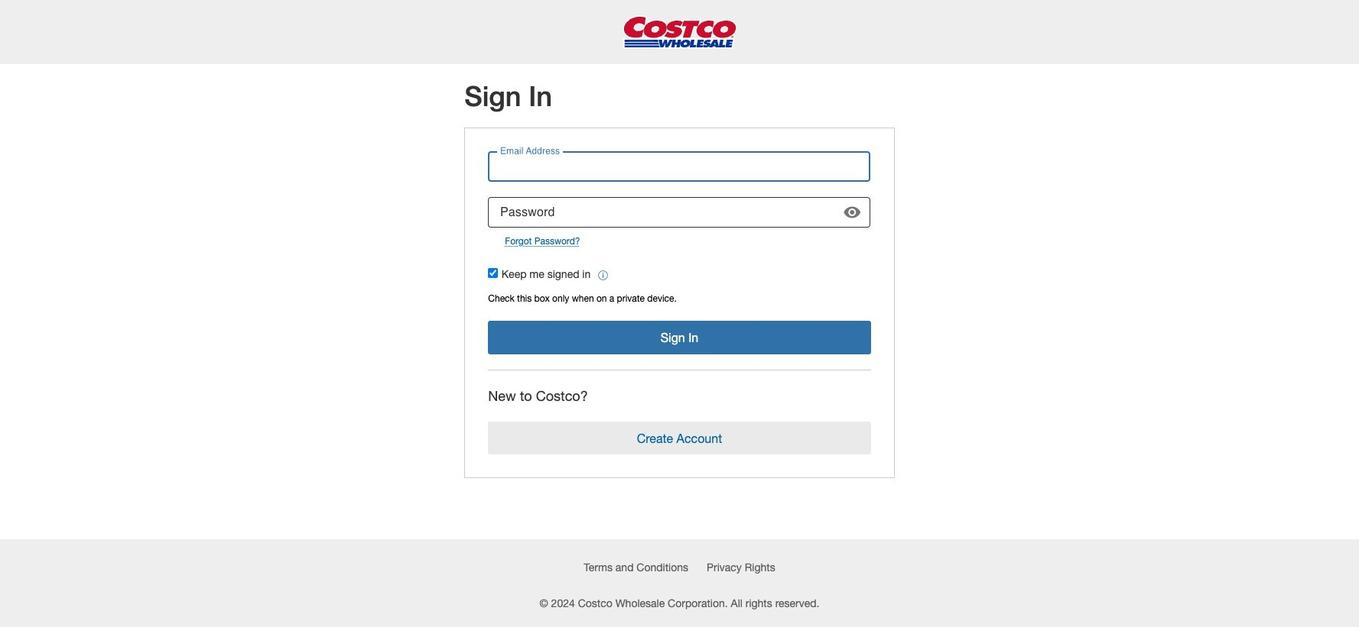 Task type: locate. For each thing, give the bounding box(es) containing it.
None password field
[[488, 198, 871, 228]]

None checkbox
[[488, 269, 498, 279]]

None text field
[[488, 152, 871, 182]]



Task type: describe. For each thing, give the bounding box(es) containing it.
costco us homepage image
[[622, 15, 737, 49]]



Task type: vqa. For each thing, say whether or not it's contained in the screenshot.
text field
yes



